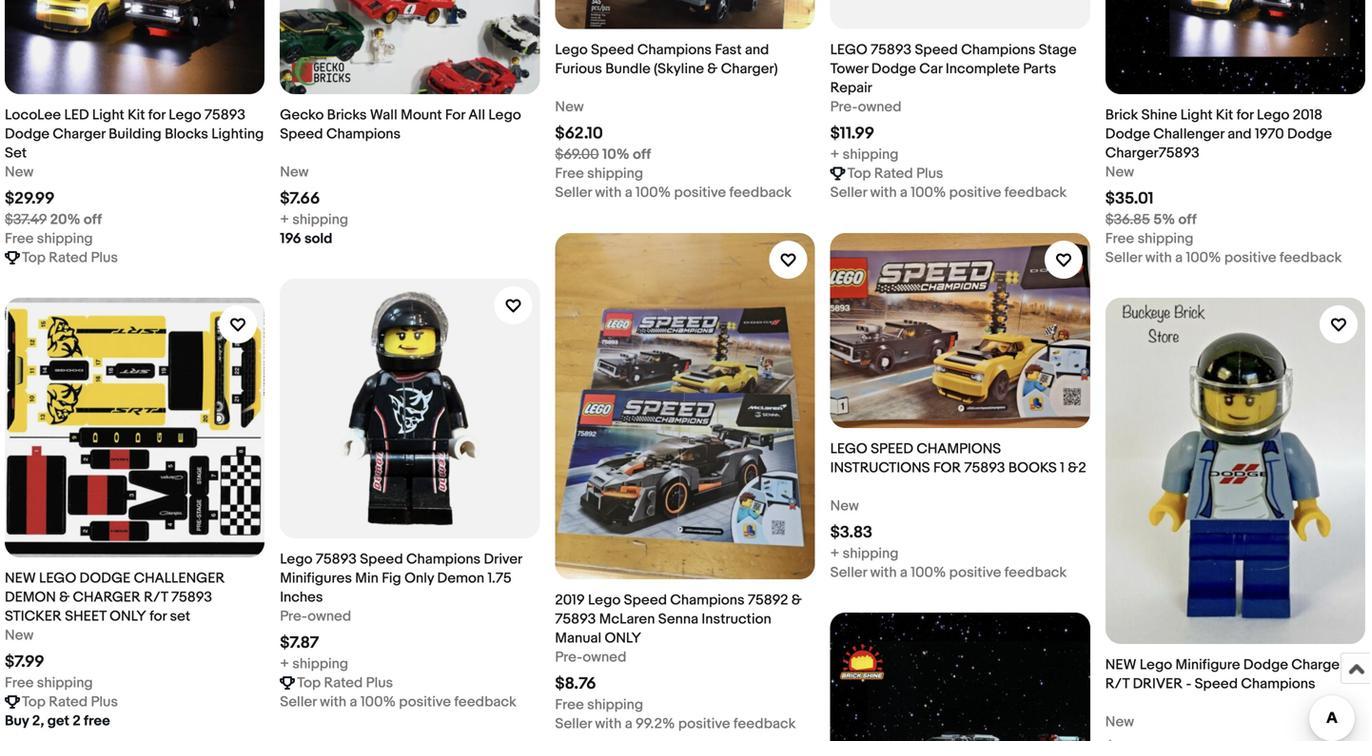 Task type: vqa. For each thing, say whether or not it's contained in the screenshot.
Contact within the Account navigation
no



Task type: locate. For each thing, give the bounding box(es) containing it.
car
[[920, 60, 943, 78]]

0 vertical spatial r/t
[[144, 589, 168, 606]]

kit for $35.01
[[1216, 106, 1234, 124]]

pre- for $8.76
[[555, 649, 583, 666]]

lego inside lego 75893 speed champions driver minifigures min fig only demon 1.75 inches pre-owned $7.87 + shipping
[[280, 551, 313, 568]]

100% inside new $62.10 $69.00 10% off free shipping seller with a 100% positive feedback
[[636, 184, 671, 201]]

0 vertical spatial + shipping text field
[[830, 145, 899, 164]]

lego inside new lego minifigure dodge charger r/t driver - speed champions
[[1140, 657, 1173, 674]]

free shipping text field for $7.99
[[5, 674, 93, 693]]

1 vertical spatial + shipping text field
[[280, 655, 348, 674]]

$3.83 text field
[[830, 523, 873, 543]]

$7.66 text field
[[280, 189, 320, 209]]

Seller with a 99.2% positive feedback text field
[[555, 715, 796, 734]]

seller inside 2019 lego speed champions 75892 & 75893  mclaren senna instruction manual only pre-owned $8.76 free shipping seller with a 99.2% positive feedback
[[555, 716, 592, 733]]

1 vertical spatial r/t
[[1106, 676, 1130, 693]]

2 horizontal spatial &
[[792, 592, 802, 609]]

positive
[[674, 184, 726, 201], [949, 184, 1002, 201], [1225, 249, 1277, 266], [949, 564, 1002, 581], [399, 694, 451, 711], [678, 716, 730, 733]]

2 horizontal spatial owned
[[858, 99, 902, 116]]

inches
[[280, 589, 323, 606]]

shipping down '$11.99'
[[843, 146, 899, 163]]

$8.76
[[555, 674, 596, 694]]

1 horizontal spatial new
[[1106, 657, 1137, 674]]

1 horizontal spatial charger
[[1292, 657, 1344, 674]]

1 vertical spatial new
[[1106, 657, 1137, 674]]

light inside brick shine light kit for lego 2018 dodge challenger and 1970 dodge charger75893 new $35.01 $36.85 5% off free shipping seller with a 100% positive feedback
[[1181, 106, 1213, 124]]

1 vertical spatial and
[[1228, 125, 1252, 143]]

feedback
[[729, 184, 792, 201], [1005, 184, 1067, 201], [1280, 249, 1342, 266], [1005, 564, 1067, 581], [454, 694, 517, 711], [734, 716, 796, 733]]

for inside locolee led light kit for lego 75893 dodge charger building blocks lighting set new $29.99 $37.49 20% off free shipping
[[148, 106, 165, 124]]

0 horizontal spatial pre-
[[280, 608, 308, 625]]

2 vertical spatial top rated plus text field
[[297, 674, 393, 693]]

1 vertical spatial owned
[[308, 608, 351, 625]]

Free shipping text field
[[5, 229, 93, 248], [1106, 229, 1194, 248]]

free inside brick shine light kit for lego 2018 dodge challenger and 1970 dodge charger75893 new $35.01 $36.85 5% off free shipping seller with a 100% positive feedback
[[1106, 230, 1135, 247]]

shipping up the "99.2%"
[[587, 697, 643, 714]]

75893 inside locolee led light kit for lego 75893 dodge charger building blocks lighting set new $29.99 $37.49 20% off free shipping
[[205, 106, 245, 124]]

75893 inside lego speed champions instructions for 75893 books 1 &2
[[964, 459, 1005, 477]]

shipping down "$7.87"
[[292, 656, 348, 673]]

charger
[[53, 125, 105, 143], [1292, 657, 1344, 674]]

0 horizontal spatial seller with a 100% positive feedback
[[280, 694, 517, 711]]

$7.99
[[5, 652, 44, 672]]

&2
[[1068, 459, 1087, 477]]

new up $7.66 at the top
[[280, 164, 309, 181]]

only down mclaren
[[605, 630, 641, 647]]

75893 inside 2019 lego speed champions 75892 & 75893  mclaren senna instruction manual only pre-owned $8.76 free shipping seller with a 99.2% positive feedback
[[555, 611, 596, 628]]

and
[[745, 41, 769, 59], [1228, 125, 1252, 143]]

top rated plus text field for owned
[[297, 674, 393, 693]]

and up charger)
[[745, 41, 769, 59]]

& inside 2019 lego speed champions 75892 & 75893  mclaren senna instruction manual only pre-owned $8.76 free shipping seller with a 99.2% positive feedback
[[792, 592, 802, 609]]

+ shipping text field down $3.83
[[830, 544, 899, 563]]

lego up mclaren
[[588, 592, 621, 609]]

with inside new $62.10 $69.00 10% off free shipping seller with a 100% positive feedback
[[595, 184, 622, 201]]

1 horizontal spatial seller with a 100% positive feedback
[[830, 184, 1067, 201]]

pre-owned text field down the inches
[[280, 607, 351, 626]]

0 horizontal spatial new
[[5, 570, 36, 587]]

for inside brick shine light kit for lego 2018 dodge challenger and 1970 dodge charger75893 new $35.01 $36.85 5% off free shipping seller with a 100% positive feedback
[[1237, 106, 1254, 124]]

pre-owned text field for $11.99
[[830, 98, 902, 117]]

charger inside new lego minifigure dodge charger r/t driver - speed champions
[[1292, 657, 1344, 674]]

75893 up the "minifigures"
[[316, 551, 357, 568]]

75893 up manual on the bottom left of page
[[555, 611, 596, 628]]

2 vertical spatial owned
[[583, 649, 627, 666]]

1 vertical spatial only
[[605, 630, 641, 647]]

lego 75893 speed champions driver minifigures min fig only demon 1.75 inches pre-owned $7.87 + shipping
[[280, 551, 522, 673]]

+ shipping text field for $11.99
[[830, 145, 899, 164]]

demon
[[437, 570, 485, 587]]

new inside new lego dodge challenger demon & charger r/t 75893 sticker sheet only for set new $7.99 free shipping
[[5, 627, 34, 644]]

1 horizontal spatial only
[[605, 630, 641, 647]]

top
[[848, 165, 871, 182], [22, 249, 46, 266], [297, 675, 321, 692], [22, 694, 46, 711]]

1 vertical spatial charger
[[1292, 657, 1344, 674]]

plus up free
[[91, 694, 118, 711]]

only
[[110, 608, 146, 625], [605, 630, 641, 647]]

& inside new lego dodge challenger demon & charger r/t 75893 sticker sheet only for set new $7.99 free shipping
[[59, 589, 70, 606]]

r/t
[[144, 589, 168, 606], [1106, 676, 1130, 693]]

shipping down $3.83
[[843, 545, 899, 562]]

new inside new lego dodge challenger demon & charger r/t 75893 sticker sheet only for set new $7.99 free shipping
[[5, 570, 36, 587]]

& down fast
[[707, 60, 718, 78]]

0 horizontal spatial and
[[745, 41, 769, 59]]

0 vertical spatial + shipping text field
[[280, 210, 348, 229]]

None text field
[[1106, 739, 1146, 741]]

shine
[[1142, 106, 1178, 124]]

kit inside brick shine light kit for lego 2018 dodge challenger and 1970 dodge charger75893 new $35.01 $36.85 5% off free shipping seller with a 100% positive feedback
[[1216, 106, 1234, 124]]

dodge down "locolee"
[[5, 125, 50, 143]]

top rated plus text field down "$7.87"
[[297, 674, 393, 693]]

+ down "$7.87"
[[280, 656, 289, 673]]

0 horizontal spatial pre-owned text field
[[280, 607, 351, 626]]

only inside 2019 lego speed champions 75892 & 75893  mclaren senna instruction manual only pre-owned $8.76 free shipping seller with a 99.2% positive feedback
[[605, 630, 641, 647]]

+ shipping text field
[[830, 145, 899, 164], [830, 544, 899, 563]]

new text field up $3.83
[[830, 497, 859, 516]]

champions
[[637, 41, 712, 59], [961, 41, 1036, 59], [326, 125, 401, 143], [406, 551, 481, 568], [670, 592, 745, 609], [1241, 676, 1316, 693]]

& for $8.76
[[792, 592, 802, 609]]

speed down 'gecko'
[[280, 125, 323, 143]]

champions
[[917, 440, 1001, 458]]

driver
[[484, 551, 522, 568]]

new text field for $29.99
[[5, 163, 34, 182]]

100% inside brick shine light kit for lego 2018 dodge challenger and 1970 dodge charger75893 new $35.01 $36.85 5% off free shipping seller with a 100% positive feedback
[[1186, 249, 1221, 266]]

off inside brick shine light kit for lego 2018 dodge challenger and 1970 dodge charger75893 new $35.01 $36.85 5% off free shipping seller with a 100% positive feedback
[[1179, 211, 1197, 228]]

0 horizontal spatial only
[[110, 608, 146, 625]]

+ shipping text field down "$7.87"
[[280, 655, 348, 674]]

new up $35.01 text box on the right
[[1106, 164, 1134, 181]]

speed inside new lego minifigure dodge charger r/t driver - speed champions
[[1195, 676, 1238, 693]]

0 horizontal spatial charger
[[53, 125, 105, 143]]

champions inside lego speed champions fast and furious bundle (skyline & charger)
[[637, 41, 712, 59]]

lego
[[830, 41, 868, 59], [830, 440, 868, 458], [39, 570, 76, 587]]

1 vertical spatial lego
[[830, 440, 868, 458]]

196 sold text field
[[280, 229, 332, 248]]

shipping down 20%
[[37, 230, 93, 247]]

seller inside new $62.10 $69.00 10% off free shipping seller with a 100% positive feedback
[[555, 184, 592, 201]]

champions inside 2019 lego speed champions 75892 & 75893  mclaren senna instruction manual only pre-owned $8.76 free shipping seller with a 99.2% positive feedback
[[670, 592, 745, 609]]

owned for $8.76
[[583, 649, 627, 666]]

2 kit from the left
[[1216, 106, 1234, 124]]

pre-owned text field for owned
[[280, 607, 351, 626]]

new text field up $35.01 text box on the right
[[1106, 163, 1134, 182]]

top rated plus down '$11.99'
[[848, 165, 944, 182]]

off inside new $62.10 $69.00 10% off free shipping seller with a 100% positive feedback
[[633, 146, 651, 163]]

kit inside locolee led light kit for lego 75893 dodge charger building blocks lighting set new $29.99 $37.49 20% off free shipping
[[128, 106, 145, 124]]

owned inside lego 75893 speed champions driver minifigures min fig only demon 1.75 inches pre-owned $7.87 + shipping
[[308, 608, 351, 625]]

2 vertical spatial pre-
[[555, 649, 583, 666]]

0 horizontal spatial free shipping text field
[[5, 229, 93, 248]]

1 horizontal spatial &
[[707, 60, 718, 78]]

top rated plus text field down '$11.99'
[[848, 164, 944, 183]]

1 vertical spatial + shipping text field
[[830, 544, 899, 563]]

+ inside new $7.66 + shipping 196 sold
[[280, 211, 289, 228]]

1 vertical spatial free shipping text field
[[5, 674, 93, 693]]

mclaren
[[599, 611, 655, 628]]

new up demon
[[5, 570, 36, 587]]

+ shipping text field
[[280, 210, 348, 229], [280, 655, 348, 674]]

seller down $36.85
[[1106, 249, 1142, 266]]

+ shipping text field for $7.87
[[280, 655, 348, 674]]

1 vertical spatial pre-owned text field
[[280, 607, 351, 626]]

1 horizontal spatial kit
[[1216, 106, 1234, 124]]

+ inside new $3.83 + shipping seller with a 100% positive feedback
[[830, 545, 840, 562]]

new inside new lego minifigure dodge charger r/t driver - speed champions
[[1106, 657, 1137, 674]]

&
[[707, 60, 718, 78], [59, 589, 70, 606], [792, 592, 802, 609]]

new inside locolee led light kit for lego 75893 dodge charger building blocks lighting set new $29.99 $37.49 20% off free shipping
[[5, 164, 34, 181]]

top rated plus text field down 20%
[[22, 248, 118, 267]]

1 vertical spatial seller with a 100% positive feedback
[[280, 694, 517, 711]]

dodge
[[80, 570, 131, 587]]

new up $3.83
[[830, 497, 859, 515]]

1 light from the left
[[92, 106, 124, 124]]

2 horizontal spatial off
[[1179, 211, 1197, 228]]

dodge
[[872, 60, 916, 78], [5, 125, 50, 143], [1106, 125, 1150, 143], [1288, 125, 1332, 143], [1244, 657, 1289, 674]]

1 horizontal spatial off
[[633, 146, 651, 163]]

charger)
[[721, 60, 778, 78]]

free down "$7.99" text box at bottom left
[[5, 675, 34, 692]]

new text field for $62.10
[[555, 98, 584, 117]]

lego for lego 75893 speed champions stage tower dodge car incomplete parts repair pre-owned $11.99 + shipping
[[830, 41, 868, 59]]

plus inside text box
[[91, 694, 118, 711]]

shipping down 5%
[[1138, 230, 1194, 247]]

0 vertical spatial new
[[5, 570, 36, 587]]

1 free shipping text field from the left
[[5, 229, 93, 248]]

1 vertical spatial pre-
[[280, 608, 308, 625]]

positive inside 2019 lego speed champions 75892 & 75893  mclaren senna instruction manual only pre-owned $8.76 free shipping seller with a 99.2% positive feedback
[[678, 716, 730, 733]]

only inside new lego dodge challenger demon & charger r/t 75893 sticker sheet only for set new $7.99 free shipping
[[110, 608, 146, 625]]

free shipping text field down 5%
[[1106, 229, 1194, 248]]

75892
[[748, 592, 788, 609]]

shipping down 10%
[[587, 165, 643, 182]]

0 vertical spatial pre-owned text field
[[830, 98, 902, 117]]

0 vertical spatial owned
[[858, 99, 902, 116]]

pre- inside 2019 lego speed champions 75892 & 75893  mclaren senna instruction manual only pre-owned $8.76 free shipping seller with a 99.2% positive feedback
[[555, 649, 583, 666]]

light for $29.99
[[92, 106, 124, 124]]

lego up driver
[[1140, 657, 1173, 674]]

rated for owned
[[324, 675, 363, 692]]

champions up (skyline
[[637, 41, 712, 59]]

pre- for $7.87
[[280, 608, 308, 625]]

lego for lego speed champions instructions for 75893 books 1 &2
[[830, 440, 868, 458]]

new up driver
[[1106, 657, 1137, 674]]

owned inside lego 75893 speed champions stage tower dodge car incomplete parts repair pre-owned $11.99 + shipping
[[858, 99, 902, 116]]

dodge left car
[[872, 60, 916, 78]]

champions up incomplete
[[961, 41, 1036, 59]]

75893 up the 'repair'
[[871, 41, 912, 59]]

lego up tower in the right of the page
[[830, 41, 868, 59]]

pre-owned text field down manual on the bottom left of page
[[555, 648, 627, 667]]

seller down $3.83
[[830, 564, 867, 581]]

0 horizontal spatial owned
[[308, 608, 351, 625]]

feedback inside new $3.83 + shipping seller with a 100% positive feedback
[[1005, 564, 1067, 581]]

furious
[[555, 60, 602, 78]]

speed up fig
[[360, 551, 403, 568]]

free down $37.49
[[5, 230, 34, 247]]

seller inside new $3.83 + shipping seller with a 100% positive feedback
[[830, 564, 867, 581]]

1 vertical spatial top rated plus text field
[[22, 248, 118, 267]]

free inside 2019 lego speed champions 75892 & 75893  mclaren senna instruction manual only pre-owned $8.76 free shipping seller with a 99.2% positive feedback
[[555, 697, 584, 714]]

new
[[5, 570, 36, 587], [1106, 657, 1137, 674]]

new text field up $62.10 text field
[[555, 98, 584, 117]]

$62.10 text field
[[555, 124, 603, 144]]

top rated plus
[[848, 165, 944, 182], [22, 249, 118, 266], [297, 675, 393, 692], [22, 694, 118, 711]]

shipping inside lego 75893 speed champions stage tower dodge car incomplete parts repair pre-owned $11.99 + shipping
[[843, 146, 899, 163]]

shipping
[[843, 146, 899, 163], [587, 165, 643, 182], [292, 211, 348, 228], [37, 230, 93, 247], [1138, 230, 1194, 247], [843, 545, 899, 562], [292, 656, 348, 673], [37, 675, 93, 692], [587, 697, 643, 714]]

pre- inside lego 75893 speed champions driver minifigures min fig only demon 1.75 inches pre-owned $7.87 + shipping
[[280, 608, 308, 625]]

2018
[[1293, 106, 1323, 124]]

free shipping text field down 20%
[[5, 229, 93, 248]]

0 vertical spatial seller with a 100% positive feedback
[[830, 184, 1067, 201]]

1 kit from the left
[[128, 106, 145, 124]]

seller with a 100% positive feedback text field for new
[[1106, 248, 1342, 267]]

for inside new lego dodge challenger demon & charger r/t 75893 sticker sheet only for set new $7.99 free shipping
[[149, 608, 167, 625]]

lego up demon
[[39, 570, 76, 587]]

Seller with a 100% positive feedback text field
[[830, 183, 1067, 202], [1106, 248, 1342, 267], [830, 563, 1067, 582], [280, 693, 517, 712]]

New text field
[[555, 98, 584, 117], [5, 163, 34, 182], [1106, 163, 1134, 182], [830, 497, 859, 516], [5, 626, 34, 645], [1106, 713, 1134, 732]]

1 + shipping text field from the top
[[830, 145, 899, 164]]

lego up furious
[[555, 41, 588, 59]]

charger
[[73, 589, 141, 606]]

2 horizontal spatial pre-owned text field
[[830, 98, 902, 117]]

0 vertical spatial pre-
[[830, 99, 858, 116]]

lego inside lego 75893 speed champions stage tower dodge car incomplete parts repair pre-owned $11.99 + shipping
[[830, 41, 868, 59]]

champions up the instruction
[[670, 592, 745, 609]]

and left 1970 at the right top of the page
[[1228, 125, 1252, 143]]

positive inside new $62.10 $69.00 10% off free shipping seller with a 100% positive feedback
[[674, 184, 726, 201]]

lego up 1970 at the right top of the page
[[1257, 106, 1290, 124]]

Top Rated Plus text field
[[22, 693, 118, 712]]

owned for $7.87
[[308, 608, 351, 625]]

1 horizontal spatial pre-owned text field
[[555, 648, 627, 667]]

shipping inside 2019 lego speed champions 75892 & 75893  mclaren senna instruction manual only pre-owned $8.76 free shipping seller with a 99.2% positive feedback
[[587, 697, 643, 714]]

+ shipping text field up sold
[[280, 210, 348, 229]]

& up sheet
[[59, 589, 70, 606]]

1 + shipping text field from the top
[[280, 210, 348, 229]]

off inside locolee led light kit for lego 75893 dodge charger building blocks lighting set new $29.99 $37.49 20% off free shipping
[[84, 211, 102, 228]]

speed
[[591, 41, 634, 59], [915, 41, 958, 59], [280, 125, 323, 143], [360, 551, 403, 568], [624, 592, 667, 609], [1195, 676, 1238, 693]]

rated inside text box
[[49, 694, 88, 711]]

2 vertical spatial lego
[[39, 570, 76, 587]]

locolee led light kit for lego 75893 dodge charger building blocks lighting set new $29.99 $37.49 20% off free shipping
[[5, 106, 264, 247]]

1 horizontal spatial top rated plus text field
[[297, 674, 393, 693]]

new inside new $7.66 + shipping 196 sold
[[280, 164, 309, 181]]

pre-owned text field down the 'repair'
[[830, 98, 902, 117]]

lego right all
[[489, 106, 521, 124]]

plus for set
[[91, 694, 118, 711]]

lego inside lego speed champions instructions for 75893 books 1 &2
[[830, 440, 868, 458]]

light up the challenger
[[1181, 106, 1213, 124]]

speed inside lego 75893 speed champions stage tower dodge car incomplete parts repair pre-owned $11.99 + shipping
[[915, 41, 958, 59]]

lego up the "minifigures"
[[280, 551, 313, 568]]

for up building
[[148, 106, 165, 124]]

free shipping text field down $8.76 text box
[[555, 696, 643, 715]]

pre- down the inches
[[280, 608, 308, 625]]

seller inside brick shine light kit for lego 2018 dodge challenger and 1970 dodge charger75893 new $35.01 $36.85 5% off free shipping seller with a 100% positive feedback
[[1106, 249, 1142, 266]]

Seller with a 100% positive feedback text field
[[555, 183, 792, 202]]

2 free shipping text field from the left
[[1106, 229, 1194, 248]]

0 horizontal spatial &
[[59, 589, 70, 606]]

speed up car
[[915, 41, 958, 59]]

champions inside lego 75893 speed champions driver minifigures min fig only demon 1.75 inches pre-owned $7.87 + shipping
[[406, 551, 481, 568]]

0 vertical spatial and
[[745, 41, 769, 59]]

plus down lego 75893 speed champions driver minifigures min fig only demon 1.75 inches pre-owned $7.87 + shipping
[[366, 675, 393, 692]]

1 horizontal spatial pre-
[[555, 649, 583, 666]]

new text field down 'sticker' on the bottom left
[[5, 626, 34, 645]]

$35.01 text field
[[1106, 189, 1154, 209]]

top rated plus for $11.99
[[848, 165, 944, 182]]

0 horizontal spatial r/t
[[144, 589, 168, 606]]

75893 inside lego 75893 speed champions stage tower dodge car incomplete parts repair pre-owned $11.99 + shipping
[[871, 41, 912, 59]]

2 horizontal spatial top rated plus text field
[[848, 164, 944, 183]]

0 horizontal spatial off
[[84, 211, 102, 228]]

new down 'sticker' on the bottom left
[[5, 627, 34, 644]]

lego inside brick shine light kit for lego 2018 dodge challenger and 1970 dodge charger75893 new $35.01 $36.85 5% off free shipping seller with a 100% positive feedback
[[1257, 106, 1290, 124]]

kit up building
[[128, 106, 145, 124]]

buy 2, get 2 free
[[5, 713, 110, 730]]

1.75
[[488, 570, 512, 587]]

off right 20%
[[84, 211, 102, 228]]

parts
[[1023, 60, 1057, 78]]

for left set
[[149, 608, 167, 625]]

bricks
[[327, 106, 367, 124]]

books
[[1009, 459, 1057, 477]]

Top Rated Plus text field
[[848, 164, 944, 183], [22, 248, 118, 267], [297, 674, 393, 693]]

seller with a 100% positive feedback text field for owned
[[280, 693, 517, 712]]

owned down manual on the bottom left of page
[[583, 649, 627, 666]]

off for $29.99
[[84, 211, 102, 228]]

1 horizontal spatial r/t
[[1106, 676, 1130, 693]]

top inside text box
[[22, 694, 46, 711]]

top down '$11.99'
[[848, 165, 871, 182]]

+
[[830, 146, 840, 163], [280, 211, 289, 228], [830, 545, 840, 562], [280, 656, 289, 673]]

lego
[[555, 41, 588, 59], [169, 106, 201, 124], [489, 106, 521, 124], [1257, 106, 1290, 124], [280, 551, 313, 568], [588, 592, 621, 609], [1140, 657, 1173, 674]]

75893 down champions
[[964, 459, 1005, 477]]

challenger
[[1154, 125, 1225, 143]]

0 vertical spatial only
[[110, 608, 146, 625]]

$8.76 text field
[[555, 674, 596, 694]]

free shipping text field for $29.99
[[5, 229, 93, 248]]

off right 10%
[[633, 146, 651, 163]]

free
[[84, 713, 110, 730]]

2 horizontal spatial pre-
[[830, 99, 858, 116]]

seller with a 100% positive feedback down lego 75893 speed champions driver minifigures min fig only demon 1.75 inches pre-owned $7.87 + shipping
[[280, 694, 517, 711]]

speed up bundle
[[591, 41, 634, 59]]

shipping up sold
[[292, 211, 348, 228]]

off
[[633, 146, 651, 163], [84, 211, 102, 228], [1179, 211, 1197, 228]]

plus for $11.99
[[917, 165, 944, 182]]

r/t down challenger
[[144, 589, 168, 606]]

$35.01
[[1106, 189, 1154, 209]]

pre- down manual on the bottom left of page
[[555, 649, 583, 666]]

r/t inside new lego dodge challenger demon & charger r/t 75893 sticker sheet only for set new $7.99 free shipping
[[144, 589, 168, 606]]

rated
[[874, 165, 913, 182], [49, 249, 88, 266], [324, 675, 363, 692], [49, 694, 88, 711]]

instruction
[[702, 611, 771, 628]]

top for $11.99
[[848, 165, 871, 182]]

a
[[625, 184, 633, 201], [900, 184, 908, 201], [1175, 249, 1183, 266], [900, 564, 908, 581], [350, 694, 357, 711], [625, 716, 633, 733]]

$7.99 text field
[[5, 652, 44, 672]]

1 horizontal spatial owned
[[583, 649, 627, 666]]

owned
[[858, 99, 902, 116], [308, 608, 351, 625], [583, 649, 627, 666]]

2 light from the left
[[1181, 106, 1213, 124]]

with
[[595, 184, 622, 201], [870, 184, 897, 201], [1146, 249, 1172, 266], [870, 564, 897, 581], [320, 694, 347, 711], [595, 716, 622, 733]]

rated up 2 at left
[[49, 694, 88, 711]]

shipping inside new $7.66 + shipping 196 sold
[[292, 211, 348, 228]]

2 vertical spatial free shipping text field
[[555, 696, 643, 715]]

lego inside lego speed champions fast and furious bundle (skyline & charger)
[[555, 41, 588, 59]]

owned inside 2019 lego speed champions 75892 & 75893  mclaren senna instruction manual only pre-owned $8.76 free shipping seller with a 99.2% positive feedback
[[583, 649, 627, 666]]

+ up 196
[[280, 211, 289, 228]]

sheet
[[65, 608, 106, 625]]

new down set
[[5, 164, 34, 181]]

1 horizontal spatial light
[[1181, 106, 1213, 124]]

bundle
[[605, 60, 651, 78]]

-
[[1186, 676, 1192, 693]]

for
[[445, 106, 465, 124]]

free down $69.00
[[555, 165, 584, 182]]

repair
[[830, 80, 873, 97]]

top up 2,
[[22, 694, 46, 711]]

tower
[[830, 60, 868, 78]]

r/t left driver
[[1106, 676, 1130, 693]]

Pre-owned text field
[[830, 98, 902, 117], [280, 607, 351, 626], [555, 648, 627, 667]]

0 horizontal spatial kit
[[128, 106, 145, 124]]

+ down $3.83 text box
[[830, 545, 840, 562]]

kit
[[128, 106, 145, 124], [1216, 106, 1234, 124]]

& right 75892
[[792, 592, 802, 609]]

Free shipping text field
[[555, 164, 643, 183], [5, 674, 93, 693], [555, 696, 643, 715]]

free down $36.85
[[1106, 230, 1135, 247]]

2 + shipping text field from the top
[[830, 544, 899, 563]]

rated down 20%
[[49, 249, 88, 266]]

pre- down the 'repair'
[[830, 99, 858, 116]]

driver
[[1133, 676, 1183, 693]]

seller down $8.76 text box
[[555, 716, 592, 733]]

lego up blocks
[[169, 106, 201, 124]]

off right 5%
[[1179, 211, 1197, 228]]

75893
[[871, 41, 912, 59], [205, 106, 245, 124], [964, 459, 1005, 477], [316, 551, 357, 568], [171, 589, 212, 606], [555, 611, 596, 628]]

dodge down brick
[[1106, 125, 1150, 143]]

0 vertical spatial charger
[[53, 125, 105, 143]]

0 vertical spatial lego
[[830, 41, 868, 59]]

1 horizontal spatial and
[[1228, 125, 1252, 143]]

gecko bricks wall mount for all lego speed champions
[[280, 106, 521, 143]]

2 + shipping text field from the top
[[280, 655, 348, 674]]

0 horizontal spatial light
[[92, 106, 124, 124]]

0 vertical spatial top rated plus text field
[[848, 164, 944, 183]]

$7.66
[[280, 189, 320, 209]]

rated for set
[[49, 694, 88, 711]]

plus down lego 75893 speed champions stage tower dodge car incomplete parts repair pre-owned $11.99 + shipping
[[917, 165, 944, 182]]

new up $62.10 text field
[[555, 99, 584, 116]]

top rated plus for owned
[[297, 675, 393, 692]]

seller down $69.00
[[555, 184, 592, 201]]

lego speed champions instructions for 75893 books 1 &2
[[830, 440, 1087, 477]]

1 horizontal spatial free shipping text field
[[1106, 229, 1194, 248]]



Task type: describe. For each thing, give the bounding box(es) containing it.
0 horizontal spatial top rated plus text field
[[22, 248, 118, 267]]

dodge inside locolee led light kit for lego 75893 dodge charger building blocks lighting set new $29.99 $37.49 20% off free shipping
[[5, 125, 50, 143]]

get
[[47, 713, 69, 730]]

off for $35.01
[[1179, 211, 1197, 228]]

top rated plus text field for $11.99
[[848, 164, 944, 183]]

previous price $36.85 5% off text field
[[1106, 210, 1197, 229]]

New text field
[[280, 163, 309, 182]]

20%
[[50, 211, 80, 228]]

dodge inside new lego minifigure dodge charger r/t driver - speed champions
[[1244, 657, 1289, 674]]

free inside new $62.10 $69.00 10% off free shipping seller with a 100% positive feedback
[[555, 165, 584, 182]]

a inside new $62.10 $69.00 10% off free shipping seller with a 100% positive feedback
[[625, 184, 633, 201]]

incomplete
[[946, 60, 1020, 78]]

fast
[[715, 41, 742, 59]]

5%
[[1154, 211, 1176, 228]]

fig
[[382, 570, 401, 587]]

new $62.10 $69.00 10% off free shipping seller with a 100% positive feedback
[[555, 99, 792, 201]]

new $7.66 + shipping 196 sold
[[280, 164, 348, 247]]

charger75893
[[1106, 145, 1200, 162]]

new inside new $3.83 + shipping seller with a 100% positive feedback
[[830, 497, 859, 515]]

2,
[[32, 713, 44, 730]]

light for $35.01
[[1181, 106, 1213, 124]]

buy
[[5, 713, 29, 730]]

a inside new $3.83 + shipping seller with a 100% positive feedback
[[900, 564, 908, 581]]

1970
[[1255, 125, 1284, 143]]

top for set
[[22, 694, 46, 711]]

kit for $29.99
[[128, 106, 145, 124]]

new down driver
[[1106, 714, 1134, 731]]

Buy 2, get 2 free text field
[[5, 712, 110, 731]]

$36.85
[[1106, 211, 1151, 228]]

all
[[468, 106, 485, 124]]

+ shipping text field for $3.83
[[830, 544, 899, 563]]

led
[[64, 106, 89, 124]]

new text field for $3.83
[[830, 497, 859, 516]]

new $3.83 + shipping seller with a 100% positive feedback
[[830, 497, 1067, 581]]

brick shine light kit for lego 2018 dodge challenger and 1970 dodge charger75893 new $35.01 $36.85 5% off free shipping seller with a 100% positive feedback
[[1106, 106, 1342, 266]]

+ inside lego 75893 speed champions driver minifigures min fig only demon 1.75 inches pre-owned $7.87 + shipping
[[280, 656, 289, 673]]

and inside lego speed champions fast and furious bundle (skyline & charger)
[[745, 41, 769, 59]]

wall
[[370, 106, 398, 124]]

a inside brick shine light kit for lego 2018 dodge challenger and 1970 dodge charger75893 new $35.01 $36.85 5% off free shipping seller with a 100% positive feedback
[[1175, 249, 1183, 266]]

& inside lego speed champions fast and furious bundle (skyline & charger)
[[707, 60, 718, 78]]

shipping inside new $3.83 + shipping seller with a 100% positive feedback
[[843, 545, 899, 562]]

seller with a 100% positive feedback for owned
[[280, 694, 517, 711]]

dodge inside lego 75893 speed champions stage tower dodge car incomplete parts repair pre-owned $11.99 + shipping
[[872, 60, 916, 78]]

free shipping text field for $35.01
[[1106, 229, 1194, 248]]

$11.99 text field
[[830, 124, 875, 144]]

shipping inside lego 75893 speed champions driver minifigures min fig only demon 1.75 inches pre-owned $7.87 + shipping
[[292, 656, 348, 673]]

new lego minifigure dodge charger r/t driver - speed champions
[[1106, 657, 1344, 693]]

free shipping text field for $8.76
[[555, 696, 643, 715]]

feedback inside 2019 lego speed champions 75892 & 75893  mclaren senna instruction manual only pre-owned $8.76 free shipping seller with a 99.2% positive feedback
[[734, 716, 796, 733]]

and inside brick shine light kit for lego 2018 dodge challenger and 1970 dodge charger75893 new $35.01 $36.85 5% off free shipping seller with a 100% positive feedback
[[1228, 125, 1252, 143]]

charger inside locolee led light kit for lego 75893 dodge charger building blocks lighting set new $29.99 $37.49 20% off free shipping
[[53, 125, 105, 143]]

challenger
[[134, 570, 225, 587]]

top down $37.49
[[22, 249, 46, 266]]

for for $29.99
[[148, 106, 165, 124]]

$69.00
[[555, 146, 599, 163]]

lego inside locolee led light kit for lego 75893 dodge charger building blocks lighting set new $29.99 $37.49 20% off free shipping
[[169, 106, 201, 124]]

new for new lego minifigure dodge charger r/t driver - speed champions
[[1106, 657, 1137, 674]]

196
[[280, 230, 301, 247]]

speed inside lego speed champions fast and furious bundle (skyline & charger)
[[591, 41, 634, 59]]

(skyline
[[654, 60, 704, 78]]

plus down 'previous price $37.49 20% off' "text field"
[[91, 249, 118, 266]]

new text field for $35.01
[[1106, 163, 1134, 182]]

$3.83
[[830, 523, 873, 543]]

feedback inside brick shine light kit for lego 2018 dodge challenger and 1970 dodge charger75893 new $35.01 $36.85 5% off free shipping seller with a 100% positive feedback
[[1280, 249, 1342, 266]]

for for $35.01
[[1237, 106, 1254, 124]]

plus for owned
[[366, 675, 393, 692]]

lego inside 2019 lego speed champions 75892 & 75893  mclaren senna instruction manual only pre-owned $8.76 free shipping seller with a 99.2% positive feedback
[[588, 592, 621, 609]]

seller down '$11.99'
[[830, 184, 867, 201]]

2 vertical spatial pre-owned text field
[[555, 648, 627, 667]]

speed inside lego 75893 speed champions driver minifigures min fig only demon 1.75 inches pre-owned $7.87 + shipping
[[360, 551, 403, 568]]

75893 inside new lego dodge challenger demon & charger r/t 75893 sticker sheet only for set new $7.99 free shipping
[[171, 589, 212, 606]]

new text field down driver
[[1106, 713, 1134, 732]]

senna
[[658, 611, 699, 628]]

set
[[170, 608, 190, 625]]

seller with a 100% positive feedback for $11.99
[[830, 184, 1067, 201]]

seller with a 100% positive feedback text field for $11.99
[[830, 183, 1067, 202]]

new inside brick shine light kit for lego 2018 dodge challenger and 1970 dodge charger75893 new $35.01 $36.85 5% off free shipping seller with a 100% positive feedback
[[1106, 164, 1134, 181]]

2
[[73, 713, 81, 730]]

& for new
[[59, 589, 70, 606]]

2019 lego speed champions 75892 & 75893  mclaren senna instruction manual only pre-owned $8.76 free shipping seller with a 99.2% positive feedback
[[555, 592, 802, 733]]

only for new
[[110, 608, 146, 625]]

sticker
[[5, 608, 62, 625]]

seller down $7.87 text field
[[280, 694, 317, 711]]

for
[[934, 459, 961, 477]]

new text field for $7.99
[[5, 626, 34, 645]]

99.2%
[[636, 716, 675, 733]]

min
[[355, 570, 379, 587]]

minifigure
[[1176, 657, 1241, 674]]

previous price $37.49 20% off text field
[[5, 210, 102, 229]]

only for $8.76
[[605, 630, 641, 647]]

top rated plus down 20%
[[22, 249, 118, 266]]

pre- inside lego 75893 speed champions stage tower dodge car incomplete parts repair pre-owned $11.99 + shipping
[[830, 99, 858, 116]]

10%
[[602, 146, 630, 163]]

previous price $69.00 10% off text field
[[555, 145, 651, 164]]

positive inside new $3.83 + shipping seller with a 100% positive feedback
[[949, 564, 1002, 581]]

shipping inside brick shine light kit for lego 2018 dodge challenger and 1970 dodge charger75893 new $35.01 $36.85 5% off free shipping seller with a 100% positive feedback
[[1138, 230, 1194, 247]]

100% inside new $3.83 + shipping seller with a 100% positive feedback
[[911, 564, 946, 581]]

speed
[[871, 440, 914, 458]]

stage
[[1039, 41, 1077, 59]]

0 vertical spatial free shipping text field
[[555, 164, 643, 183]]

lighting
[[211, 125, 264, 143]]

free inside new lego dodge challenger demon & charger r/t 75893 sticker sheet only for set new $7.99 free shipping
[[5, 675, 34, 692]]

2019
[[555, 592, 585, 609]]

$62.10
[[555, 124, 603, 144]]

$29.99 text field
[[5, 189, 55, 209]]

with inside brick shine light kit for lego 2018 dodge challenger and 1970 dodge charger75893 new $35.01 $36.85 5% off free shipping seller with a 100% positive feedback
[[1146, 249, 1172, 266]]

feedback inside new $62.10 $69.00 10% off free shipping seller with a 100% positive feedback
[[729, 184, 792, 201]]

champions inside "gecko bricks wall mount for all lego speed champions"
[[326, 125, 401, 143]]

demon
[[5, 589, 56, 606]]

with inside new $3.83 + shipping seller with a 100% positive feedback
[[870, 564, 897, 581]]

$37.49
[[5, 211, 47, 228]]

set
[[5, 145, 27, 162]]

with inside 2019 lego speed champions 75892 & 75893  mclaren senna instruction manual only pre-owned $8.76 free shipping seller with a 99.2% positive feedback
[[595, 716, 622, 733]]

a inside 2019 lego speed champions 75892 & 75893  mclaren senna instruction manual only pre-owned $8.76 free shipping seller with a 99.2% positive feedback
[[625, 716, 633, 733]]

lego 75893 speed champions stage tower dodge car incomplete parts repair pre-owned $11.99 + shipping
[[830, 41, 1077, 163]]

lego inside "gecko bricks wall mount for all lego speed champions"
[[489, 106, 521, 124]]

free inside locolee led light kit for lego 75893 dodge charger building blocks lighting set new $29.99 $37.49 20% off free shipping
[[5, 230, 34, 247]]

sold
[[304, 230, 332, 247]]

top rated plus for set
[[22, 694, 118, 711]]

top for owned
[[297, 675, 321, 692]]

champions inside lego 75893 speed champions stage tower dodge car incomplete parts repair pre-owned $11.99 + shipping
[[961, 41, 1036, 59]]

mount
[[401, 106, 442, 124]]

new lego dodge challenger demon & charger r/t 75893 sticker sheet only for set new $7.99 free shipping
[[5, 570, 225, 692]]

$7.87 text field
[[280, 633, 319, 653]]

locolee
[[5, 106, 61, 124]]

1
[[1060, 459, 1065, 477]]

+ shipping text field for $7.66
[[280, 210, 348, 229]]

champions inside new lego minifigure dodge charger r/t driver - speed champions
[[1241, 676, 1316, 693]]

speed inside 2019 lego speed champions 75892 & 75893  mclaren senna instruction manual only pre-owned $8.76 free shipping seller with a 99.2% positive feedback
[[624, 592, 667, 609]]

shipping inside new $62.10 $69.00 10% off free shipping seller with a 100% positive feedback
[[587, 165, 643, 182]]

building
[[109, 125, 162, 143]]

shipping inside new lego dodge challenger demon & charger r/t 75893 sticker sheet only for set new $7.99 free shipping
[[37, 675, 93, 692]]

speed inside "gecko bricks wall mount for all lego speed champions"
[[280, 125, 323, 143]]

new inside new $62.10 $69.00 10% off free shipping seller with a 100% positive feedback
[[555, 99, 584, 116]]

gecko
[[280, 106, 324, 124]]

rated for $11.99
[[874, 165, 913, 182]]

lego speed champions fast and furious bundle (skyline & charger)
[[555, 41, 778, 78]]

manual
[[555, 630, 602, 647]]

$7.87
[[280, 633, 319, 653]]

only
[[405, 570, 434, 587]]

new for new lego dodge challenger demon & charger r/t 75893 sticker sheet only for set new $7.99 free shipping
[[5, 570, 36, 587]]

dodge down 2018
[[1288, 125, 1332, 143]]

lego inside new lego dodge challenger demon & charger r/t 75893 sticker sheet only for set new $7.99 free shipping
[[39, 570, 76, 587]]

$29.99
[[5, 189, 55, 209]]

$11.99
[[830, 124, 875, 144]]

shipping inside locolee led light kit for lego 75893 dodge charger building blocks lighting set new $29.99 $37.49 20% off free shipping
[[37, 230, 93, 247]]

blocks
[[165, 125, 208, 143]]

+ inside lego 75893 speed champions stage tower dodge car incomplete parts repair pre-owned $11.99 + shipping
[[830, 146, 840, 163]]

instructions
[[830, 459, 930, 477]]

positive inside brick shine light kit for lego 2018 dodge challenger and 1970 dodge charger75893 new $35.01 $36.85 5% off free shipping seller with a 100% positive feedback
[[1225, 249, 1277, 266]]

minifigures
[[280, 570, 352, 587]]

75893 inside lego 75893 speed champions driver minifigures min fig only demon 1.75 inches pre-owned $7.87 + shipping
[[316, 551, 357, 568]]

r/t inside new lego minifigure dodge charger r/t driver - speed champions
[[1106, 676, 1130, 693]]

brick
[[1106, 106, 1139, 124]]



